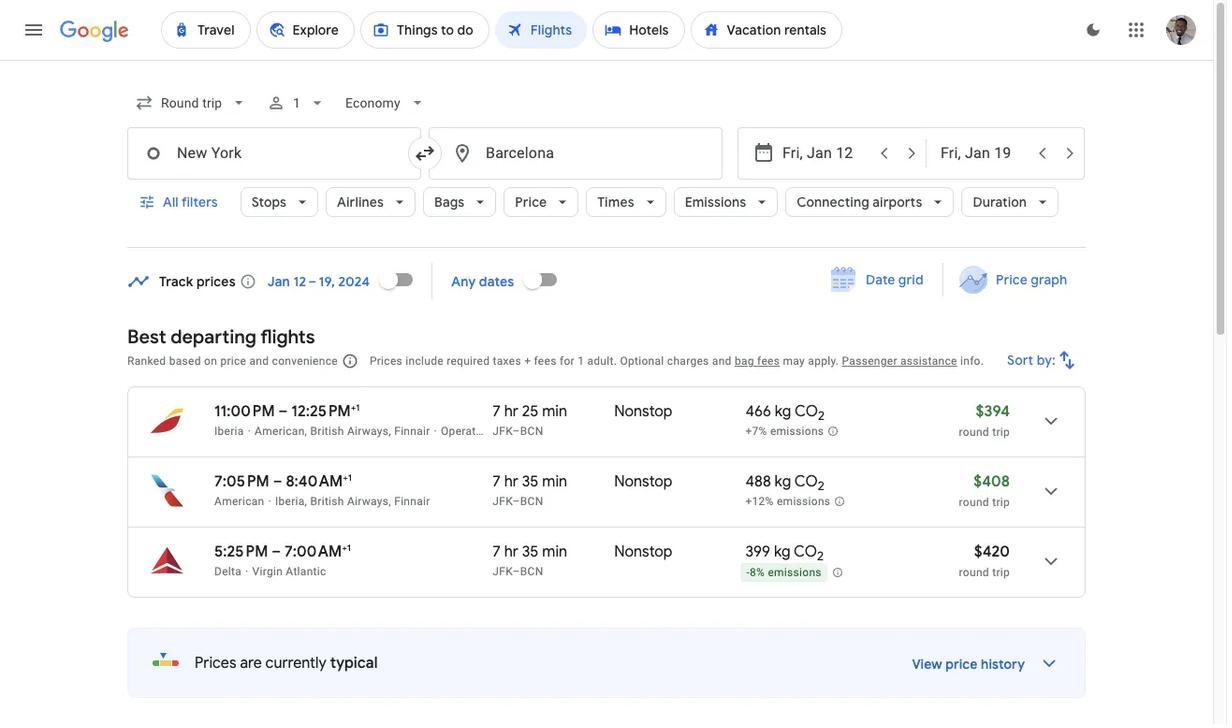 Task type: describe. For each thing, give the bounding box(es) containing it.
466 kg co 2
[[745, 402, 825, 424]]

duration button
[[962, 180, 1059, 225]]

7 for 12:25 pm
[[493, 402, 501, 421]]

bcn for 8:40 am
[[520, 495, 543, 508]]

swap origin and destination. image
[[414, 142, 436, 165]]

1 iberia from the left
[[214, 425, 244, 438]]

trip for $394
[[992, 426, 1010, 439]]

prices for prices are currently typical
[[195, 654, 236, 673]]

11:00 pm
[[214, 402, 275, 421]]

kg for 399
[[774, 543, 790, 562]]

1 button
[[260, 80, 334, 125]]

Arrival time: 12:25 PM on  Saturday, January 13. text field
[[291, 402, 360, 421]]

taxes
[[493, 355, 521, 368]]

american,
[[255, 425, 307, 438]]

2 and from the left
[[712, 355, 732, 368]]

delta
[[214, 565, 242, 578]]

passenger assistance button
[[842, 355, 957, 368]]

jfk for 7:00 am
[[493, 565, 513, 578]]

airports
[[873, 194, 922, 211]]

flights
[[260, 326, 315, 349]]

1 inside 1 popup button
[[293, 95, 301, 110]]

$394 round trip
[[959, 402, 1010, 439]]

7 hr 25 min jfk – bcn
[[493, 402, 567, 438]]

2 iberia from the left
[[507, 425, 537, 438]]

7 for 7:00 am
[[493, 543, 501, 562]]

394 US dollars text field
[[976, 402, 1010, 421]]

departing
[[171, 326, 256, 349]]

best
[[127, 326, 166, 349]]

assistance
[[900, 355, 957, 368]]

sort by:
[[1007, 352, 1056, 369]]

all filters button
[[127, 180, 233, 225]]

round for $408
[[959, 496, 989, 509]]

price graph
[[996, 271, 1067, 288]]

airlines
[[337, 194, 384, 211]]

typical
[[330, 654, 378, 673]]

Departure time: 5:25 PM. text field
[[214, 543, 268, 562]]

filters
[[181, 194, 218, 211]]

dates
[[479, 273, 514, 290]]

change appearance image
[[1071, 7, 1116, 52]]

learn more about ranking image
[[342, 353, 358, 370]]

trip for $420
[[992, 566, 1010, 579]]

hr for 12:25 pm
[[504, 402, 518, 421]]

Arrival time: 7:00 AM on  Saturday, January 13. text field
[[284, 542, 351, 562]]

date grid button
[[817, 263, 939, 297]]

view
[[912, 656, 942, 673]]

+7%
[[745, 425, 767, 438]]

are
[[240, 654, 262, 673]]

by
[[492, 425, 504, 438]]

420 US dollars text field
[[974, 543, 1010, 562]]

+ right taxes
[[524, 355, 531, 368]]

operated by iberia for level spain
[[441, 425, 618, 438]]

1 fees from the left
[[534, 355, 557, 368]]

+7% emissions
[[745, 425, 824, 438]]

bags
[[434, 194, 465, 211]]

apply.
[[808, 355, 839, 368]]

-
[[746, 566, 750, 580]]

Return text field
[[941, 128, 1027, 179]]

operated
[[441, 425, 489, 438]]

2 vertical spatial emissions
[[768, 566, 822, 580]]

sort by: button
[[1000, 338, 1086, 383]]

hr for 8:40 am
[[504, 473, 518, 491]]

adult.
[[587, 355, 617, 368]]

sort
[[1007, 352, 1034, 369]]

399
[[745, 543, 770, 562]]

finnair for american, british airways, finnair
[[394, 425, 430, 438]]

– inside 7:05 pm – 8:40 am + 1
[[273, 473, 282, 491]]

round for $420
[[959, 566, 989, 579]]

11:00 pm – 12:25 pm + 1
[[214, 402, 360, 421]]

times button
[[586, 180, 666, 225]]

+ for 7:00 am
[[342, 542, 347, 554]]

0 horizontal spatial price
[[220, 355, 246, 368]]

jan
[[267, 273, 290, 290]]

price graph button
[[947, 263, 1082, 297]]

ranked
[[127, 355, 166, 368]]

nonstop flight. element for 399
[[614, 543, 672, 564]]

virgin
[[252, 565, 283, 578]]

required
[[447, 355, 490, 368]]

total duration 7 hr 35 min. element for 488
[[493, 473, 614, 494]]

8:40 am
[[286, 473, 343, 491]]

35 for 7:00 am
[[522, 543, 539, 562]]

$394
[[976, 402, 1010, 421]]

-8% emissions
[[746, 566, 822, 580]]

flight details. leaves john f. kennedy international airport at 5:25 pm on friday, january 12 and arrives at josep tarradellas barcelona-el prat airport at 7:00 am on saturday, january 13. image
[[1029, 539, 1074, 584]]

25
[[522, 402, 538, 421]]

Departure time: 11:00 PM. text field
[[214, 402, 275, 421]]

+ for 12:25 pm
[[351, 402, 356, 414]]

488
[[745, 473, 771, 491]]

nonstop for 488
[[614, 473, 672, 491]]

on
[[204, 355, 217, 368]]

min for 466
[[542, 402, 567, 421]]

emissions
[[685, 194, 746, 211]]

+12% emissions
[[745, 495, 831, 508]]

8%
[[750, 566, 765, 580]]

optional
[[620, 355, 664, 368]]

5:25 pm – 7:00 am + 1
[[214, 542, 351, 562]]

nonstop for 399
[[614, 543, 672, 562]]

jfk for 12:25 pm
[[493, 425, 513, 438]]

7 for 8:40 am
[[493, 473, 501, 491]]

prices are currently typical
[[195, 654, 378, 673]]

find the best price region
[[127, 257, 1086, 312]]

american
[[214, 495, 264, 508]]

prices
[[197, 273, 236, 290]]

connecting
[[797, 194, 869, 211]]

kg for 488
[[775, 473, 791, 491]]

date
[[866, 271, 895, 288]]

min for 399
[[542, 543, 567, 562]]

+ for 8:40 am
[[343, 472, 348, 484]]

connecting airports
[[797, 194, 922, 211]]

connecting airports button
[[785, 180, 954, 225]]

7:05 pm – 8:40 am + 1
[[214, 472, 352, 491]]

best departing flights main content
[[127, 257, 1086, 724]]

stops button
[[240, 180, 318, 225]]

none search field containing all filters
[[127, 80, 1086, 248]]

all
[[163, 194, 179, 211]]

2024
[[338, 273, 370, 290]]

spain
[[588, 425, 618, 438]]



Task type: locate. For each thing, give the bounding box(es) containing it.
2 35 from the top
[[522, 543, 539, 562]]

graph
[[1031, 271, 1067, 288]]

3 7 from the top
[[493, 543, 501, 562]]

emissions down 466 kg co 2
[[770, 425, 824, 438]]

1 vertical spatial airways,
[[347, 495, 391, 508]]

2 vertical spatial min
[[542, 543, 567, 562]]

0 vertical spatial british
[[310, 425, 344, 438]]

Arrival time: 8:40 AM on  Saturday, January 13. text field
[[286, 472, 352, 491]]

trip down $420
[[992, 566, 1010, 579]]

track
[[159, 273, 193, 290]]

co up +7% emissions
[[795, 402, 818, 421]]

0 vertical spatial prices
[[370, 355, 402, 368]]

bags button
[[423, 180, 496, 225]]

round inside $420 round trip
[[959, 566, 989, 579]]

trip for $408
[[992, 496, 1010, 509]]

british for american,
[[310, 425, 344, 438]]

– inside 5:25 pm – 7:00 am + 1
[[272, 543, 281, 562]]

nonstop flight. element
[[614, 402, 672, 424], [614, 473, 672, 494], [614, 543, 672, 564]]

1 british from the top
[[310, 425, 344, 438]]

7
[[493, 402, 501, 421], [493, 473, 501, 491], [493, 543, 501, 562]]

+ up iberia, british airways, finnair
[[343, 472, 348, 484]]

view price history
[[912, 656, 1025, 673]]

date grid
[[866, 271, 924, 288]]

1 airways, from the top
[[347, 425, 391, 438]]

price for price
[[515, 194, 547, 211]]

flight details. leaves john f. kennedy international airport at 7:05 pm on friday, january 12 and arrives at josep tarradellas barcelona-el prat airport at 8:40 am on saturday, january 13. image
[[1029, 469, 1074, 514]]

2 up +7% emissions
[[818, 408, 825, 424]]

co for 488
[[794, 473, 818, 491]]

for left adult.
[[560, 355, 575, 368]]

iberia, british airways, finnair
[[275, 495, 430, 508]]

airways, down arrival time: 12:25 pm on  saturday, january 13. text box in the left bottom of the page
[[347, 425, 391, 438]]

min
[[542, 402, 567, 421], [542, 473, 567, 491], [542, 543, 567, 562]]

0 vertical spatial nonstop flight. element
[[614, 402, 672, 424]]

hr
[[504, 402, 518, 421], [504, 473, 518, 491], [504, 543, 518, 562]]

atlantic
[[286, 565, 326, 578]]

airways, for iberia, british airways, finnair
[[347, 495, 391, 508]]

0 vertical spatial emissions
[[770, 425, 824, 438]]

3 co from the top
[[794, 543, 817, 562]]

0 vertical spatial 7 hr 35 min jfk – bcn
[[493, 473, 567, 508]]

– inside 11:00 pm – 12:25 pm + 1
[[278, 402, 288, 421]]

any
[[451, 273, 476, 290]]

7:00 am
[[284, 543, 342, 562]]

$420 round trip
[[959, 543, 1010, 579]]

0 horizontal spatial price
[[515, 194, 547, 211]]

price
[[515, 194, 547, 211], [996, 271, 1027, 288]]

fees right bag
[[757, 355, 780, 368]]

None search field
[[127, 80, 1086, 248]]

duration
[[973, 194, 1027, 211]]

1 vertical spatial nonstop flight. element
[[614, 473, 672, 494]]

1 hr from the top
[[504, 402, 518, 421]]

0 horizontal spatial iberia
[[214, 425, 244, 438]]

leaves john f. kennedy international airport at 5:25 pm on friday, january 12 and arrives at josep tarradellas barcelona-el prat airport at 7:00 am on saturday, january 13. element
[[214, 542, 351, 562]]

kg up -8% emissions
[[774, 543, 790, 562]]

bcn for 12:25 pm
[[520, 425, 543, 438]]

+ inside 11:00 pm – 12:25 pm + 1
[[351, 402, 356, 414]]

price right bags popup button
[[515, 194, 547, 211]]

2 for 488
[[818, 478, 824, 494]]

flight details. leaves john f. kennedy international airport at 11:00 pm on friday, january 12 and arrives at josep tarradellas barcelona-el prat airport at 12:25 pm on saturday, january 13. image
[[1029, 399, 1074, 444]]

7 hr 35 min jfk – bcn for 7:00 am
[[493, 543, 567, 578]]

finnair
[[394, 425, 430, 438], [394, 495, 430, 508]]

include
[[406, 355, 444, 368]]

2 vertical spatial jfk
[[493, 565, 513, 578]]

airways, down arrival time: 8:40 am on  saturday, january 13. text box
[[347, 495, 391, 508]]

0 horizontal spatial prices
[[195, 654, 236, 673]]

1 vertical spatial bcn
[[520, 495, 543, 508]]

round inside $408 round trip
[[959, 496, 989, 509]]

12 – 19,
[[293, 273, 335, 290]]

leaves john f. kennedy international airport at 7:05 pm on friday, january 12 and arrives at josep tarradellas barcelona-el prat airport at 8:40 am on saturday, january 13. element
[[214, 472, 352, 491]]

1 horizontal spatial fees
[[757, 355, 780, 368]]

1 horizontal spatial iberia
[[507, 425, 537, 438]]

3 bcn from the top
[[520, 565, 543, 578]]

3 2 from the top
[[817, 549, 824, 565]]

2 vertical spatial co
[[794, 543, 817, 562]]

british
[[310, 425, 344, 438], [310, 495, 344, 508]]

1 vertical spatial kg
[[775, 473, 791, 491]]

2 vertical spatial hr
[[504, 543, 518, 562]]

0 vertical spatial airways,
[[347, 425, 391, 438]]

prices
[[370, 355, 402, 368], [195, 654, 236, 673]]

level
[[558, 425, 585, 438]]

0 vertical spatial bcn
[[520, 425, 543, 438]]

1 vertical spatial nonstop
[[614, 473, 672, 491]]

1 vertical spatial prices
[[195, 654, 236, 673]]

0 vertical spatial price
[[220, 355, 246, 368]]

1 nonstop flight. element from the top
[[614, 402, 672, 424]]

0 vertical spatial 35
[[522, 473, 539, 491]]

kg inside 488 kg co 2
[[775, 473, 791, 491]]

jfk for 8:40 am
[[493, 495, 513, 508]]

2 for 466
[[818, 408, 825, 424]]

currently
[[265, 654, 327, 673]]

None field
[[127, 86, 256, 120], [338, 86, 434, 120], [127, 86, 256, 120], [338, 86, 434, 120]]

emissions button
[[674, 180, 778, 225]]

kg inside 466 kg co 2
[[775, 402, 791, 421]]

2 finnair from the top
[[394, 495, 430, 508]]

co inside 466 kg co 2
[[795, 402, 818, 421]]

jfk inside the 7 hr 25 min jfk – bcn
[[493, 425, 513, 438]]

2 fees from the left
[[757, 355, 780, 368]]

1 co from the top
[[795, 402, 818, 421]]

loading results progress bar
[[0, 60, 1213, 64]]

1 for 12:25 pm
[[356, 402, 360, 414]]

1 vertical spatial total duration 7 hr 35 min. element
[[493, 543, 614, 564]]

price right view
[[946, 656, 978, 673]]

1 finnair from the top
[[394, 425, 430, 438]]

1 min from the top
[[542, 402, 567, 421]]

7:05 pm
[[214, 473, 269, 491]]

british down arrival time: 8:40 am on  saturday, january 13. text box
[[310, 495, 344, 508]]

and down the flights
[[249, 355, 269, 368]]

1 for 8:40 am
[[348, 472, 352, 484]]

kg for 466
[[775, 402, 791, 421]]

+ inside 5:25 pm – 7:00 am + 1
[[342, 542, 347, 554]]

by:
[[1037, 352, 1056, 369]]

1 for 7:00 am
[[347, 542, 351, 554]]

co inside 488 kg co 2
[[794, 473, 818, 491]]

1 2 from the top
[[818, 408, 825, 424]]

1 horizontal spatial and
[[712, 355, 732, 368]]

2 vertical spatial 7
[[493, 543, 501, 562]]

1 vertical spatial jfk
[[493, 495, 513, 508]]

2 jfk from the top
[[493, 495, 513, 508]]

all filters
[[163, 194, 218, 211]]

round down $394 'text field'
[[959, 426, 989, 439]]

2 nonstop from the top
[[614, 473, 672, 491]]

kg up +7% emissions
[[775, 402, 791, 421]]

2
[[818, 408, 825, 424], [818, 478, 824, 494], [817, 549, 824, 565]]

2 hr from the top
[[504, 473, 518, 491]]

1 inside 7:05 pm – 8:40 am + 1
[[348, 472, 352, 484]]

min inside the 7 hr 25 min jfk – bcn
[[542, 402, 567, 421]]

nonstop flight. element for 488
[[614, 473, 672, 494]]

Departure time: 7:05 PM. text field
[[214, 473, 269, 491]]

0 vertical spatial co
[[795, 402, 818, 421]]

1 horizontal spatial price
[[996, 271, 1027, 288]]

iberia down 25
[[507, 425, 537, 438]]

0 vertical spatial kg
[[775, 402, 791, 421]]

1 vertical spatial round
[[959, 496, 989, 509]]

2 total duration 7 hr 35 min. element from the top
[[493, 543, 614, 564]]

2 round from the top
[[959, 496, 989, 509]]

prices right learn more about ranking icon
[[370, 355, 402, 368]]

prices for prices include required taxes + fees for 1 adult. optional charges and bag fees may apply. passenger assistance
[[370, 355, 402, 368]]

3 nonstop from the top
[[614, 543, 672, 562]]

convenience
[[272, 355, 338, 368]]

bcn
[[520, 425, 543, 438], [520, 495, 543, 508], [520, 565, 543, 578]]

may
[[783, 355, 805, 368]]

british down arrival time: 12:25 pm on  saturday, january 13. text box in the left bottom of the page
[[310, 425, 344, 438]]

iberia down 11:00 pm text field
[[214, 425, 244, 438]]

0 vertical spatial round
[[959, 426, 989, 439]]

min for 488
[[542, 473, 567, 491]]

35
[[522, 473, 539, 491], [522, 543, 539, 562]]

bcn inside the 7 hr 25 min jfk – bcn
[[520, 425, 543, 438]]

main menu image
[[22, 19, 45, 41]]

3 jfk from the top
[[493, 565, 513, 578]]

1 bcn from the top
[[520, 425, 543, 438]]

+ down iberia, british airways, finnair
[[342, 542, 347, 554]]

trip inside $408 round trip
[[992, 496, 1010, 509]]

12:25 pm
[[291, 402, 351, 421]]

history
[[981, 656, 1025, 673]]

2 vertical spatial trip
[[992, 566, 1010, 579]]

passenger
[[842, 355, 897, 368]]

0 vertical spatial min
[[542, 402, 567, 421]]

399 kg co 2
[[745, 543, 824, 565]]

emissions down 488 kg co 2
[[777, 495, 831, 508]]

leaves john f. kennedy international airport at 11:00 pm on friday, january 12 and arrives at josep tarradellas barcelona-el prat airport at 12:25 pm on saturday, january 13. element
[[214, 402, 360, 421]]

total duration 7 hr 35 min. element
[[493, 473, 614, 494], [493, 543, 614, 564]]

3 hr from the top
[[504, 543, 518, 562]]

fees
[[534, 355, 557, 368], [757, 355, 780, 368]]

total duration 7 hr 35 min. element for 399
[[493, 543, 614, 564]]

kg inside 399 kg co 2
[[774, 543, 790, 562]]

nonstop
[[614, 402, 672, 421], [614, 473, 672, 491], [614, 543, 672, 562]]

2 up +12% emissions at the right of the page
[[818, 478, 824, 494]]

–
[[278, 402, 288, 421], [513, 425, 520, 438], [273, 473, 282, 491], [513, 495, 520, 508], [272, 543, 281, 562], [513, 565, 520, 578]]

Departure text field
[[782, 128, 869, 179]]

jan 12 – 19, 2024
[[267, 273, 370, 290]]

2 vertical spatial nonstop
[[614, 543, 672, 562]]

1 vertical spatial finnair
[[394, 495, 430, 508]]

kg up +12% emissions at the right of the page
[[775, 473, 791, 491]]

emissions for 466
[[770, 425, 824, 438]]

co for 466
[[795, 402, 818, 421]]

3 min from the top
[[542, 543, 567, 562]]

2 airways, from the top
[[347, 495, 391, 508]]

2 inside 399 kg co 2
[[817, 549, 824, 565]]

408 US dollars text field
[[974, 473, 1010, 491]]

1 vertical spatial for
[[540, 425, 555, 438]]

2 inside 466 kg co 2
[[818, 408, 825, 424]]

iberia,
[[275, 495, 307, 508]]

trip inside "$394 round trip"
[[992, 426, 1010, 439]]

0 vertical spatial nonstop
[[614, 402, 672, 421]]

2 co from the top
[[794, 473, 818, 491]]

emissions
[[770, 425, 824, 438], [777, 495, 831, 508], [768, 566, 822, 580]]

best departing flights
[[127, 326, 315, 349]]

grid
[[898, 271, 924, 288]]

price
[[220, 355, 246, 368], [946, 656, 978, 673]]

co inside 399 kg co 2
[[794, 543, 817, 562]]

 image
[[248, 425, 251, 438]]

price left graph
[[996, 271, 1027, 288]]

1 vertical spatial 35
[[522, 543, 539, 562]]

round down $420
[[959, 566, 989, 579]]

track prices
[[159, 273, 236, 290]]

1 jfk from the top
[[493, 425, 513, 438]]

0 horizontal spatial and
[[249, 355, 269, 368]]

2 nonstop flight. element from the top
[[614, 473, 672, 494]]

prices left are
[[195, 654, 236, 673]]

emissions for 488
[[777, 495, 831, 508]]

prices include required taxes + fees for 1 adult. optional charges and bag fees may apply. passenger assistance
[[370, 355, 957, 368]]

+12%
[[745, 495, 774, 508]]

1 horizontal spatial for
[[560, 355, 575, 368]]

$408 round trip
[[959, 473, 1010, 509]]

+ up american, british airways, finnair
[[351, 402, 356, 414]]

price inside button
[[996, 271, 1027, 288]]

hr inside the 7 hr 25 min jfk – bcn
[[504, 402, 518, 421]]

 image
[[434, 425, 437, 438]]

for
[[560, 355, 575, 368], [540, 425, 555, 438]]

british for iberia,
[[310, 495, 344, 508]]

1 vertical spatial min
[[542, 473, 567, 491]]

airways,
[[347, 425, 391, 438], [347, 495, 391, 508]]

1 vertical spatial price
[[996, 271, 1027, 288]]

2 up -8% emissions
[[817, 549, 824, 565]]

times
[[597, 194, 634, 211]]

1 vertical spatial 7 hr 35 min jfk – bcn
[[493, 543, 567, 578]]

1 vertical spatial co
[[794, 473, 818, 491]]

airways, for american, british airways, finnair
[[347, 425, 391, 438]]

2 trip from the top
[[992, 496, 1010, 509]]

35 for 8:40 am
[[522, 473, 539, 491]]

1 inside 11:00 pm – 12:25 pm + 1
[[356, 402, 360, 414]]

0 vertical spatial 7
[[493, 402, 501, 421]]

1 and from the left
[[249, 355, 269, 368]]

None text field
[[127, 127, 421, 180], [429, 127, 723, 180], [127, 127, 421, 180], [429, 127, 723, 180]]

emissions down 399 kg co 2
[[768, 566, 822, 580]]

1 horizontal spatial price
[[946, 656, 978, 673]]

total duration 7 hr 25 min. element
[[493, 402, 614, 424]]

1 vertical spatial 7
[[493, 473, 501, 491]]

0 vertical spatial total duration 7 hr 35 min. element
[[493, 473, 614, 494]]

round for $394
[[959, 426, 989, 439]]

price inside popup button
[[515, 194, 547, 211]]

1 vertical spatial 2
[[818, 478, 824, 494]]

1 nonstop from the top
[[614, 402, 672, 421]]

3 round from the top
[[959, 566, 989, 579]]

jfk
[[493, 425, 513, 438], [493, 495, 513, 508], [493, 565, 513, 578]]

co for 399
[[794, 543, 817, 562]]

2 vertical spatial round
[[959, 566, 989, 579]]

0 vertical spatial hr
[[504, 402, 518, 421]]

virgin atlantic
[[252, 565, 326, 578]]

round down $408 text field
[[959, 496, 989, 509]]

bcn for 7:00 am
[[520, 565, 543, 578]]

2 7 from the top
[[493, 473, 501, 491]]

2 inside 488 kg co 2
[[818, 478, 824, 494]]

2 2 from the top
[[818, 478, 824, 494]]

price button
[[504, 180, 579, 225]]

1 vertical spatial trip
[[992, 496, 1010, 509]]

trip down $408 text field
[[992, 496, 1010, 509]]

price right on
[[220, 355, 246, 368]]

1 7 from the top
[[493, 402, 501, 421]]

7 inside the 7 hr 25 min jfk – bcn
[[493, 402, 501, 421]]

$408
[[974, 473, 1010, 491]]

1 vertical spatial price
[[946, 656, 978, 673]]

fees right taxes
[[534, 355, 557, 368]]

trip down $394 'text field'
[[992, 426, 1010, 439]]

– inside the 7 hr 25 min jfk – bcn
[[513, 425, 520, 438]]

co up -8% emissions
[[794, 543, 817, 562]]

0 horizontal spatial for
[[540, 425, 555, 438]]

hr for 7:00 am
[[504, 543, 518, 562]]

nonstop flight. element for 466
[[614, 402, 672, 424]]

0 vertical spatial for
[[560, 355, 575, 368]]

0 horizontal spatial fees
[[534, 355, 557, 368]]

1 round from the top
[[959, 426, 989, 439]]

view price history image
[[1027, 641, 1072, 686]]

488 kg co 2
[[745, 473, 824, 494]]

1 vertical spatial emissions
[[777, 495, 831, 508]]

co up +12% emissions at the right of the page
[[794, 473, 818, 491]]

3 trip from the top
[[992, 566, 1010, 579]]

$420
[[974, 543, 1010, 562]]

and left bag
[[712, 355, 732, 368]]

round inside "$394 round trip"
[[959, 426, 989, 439]]

trip inside $420 round trip
[[992, 566, 1010, 579]]

7 hr 35 min jfk – bcn for 8:40 am
[[493, 473, 567, 508]]

1 7 hr 35 min jfk – bcn from the top
[[493, 473, 567, 508]]

+ inside 7:05 pm – 8:40 am + 1
[[343, 472, 348, 484]]

2 for 399
[[817, 549, 824, 565]]

1 inside 5:25 pm – 7:00 am + 1
[[347, 542, 351, 554]]

iberia
[[214, 425, 244, 438], [507, 425, 537, 438]]

466
[[745, 402, 771, 421]]

1 total duration 7 hr 35 min. element from the top
[[493, 473, 614, 494]]

0 vertical spatial price
[[515, 194, 547, 211]]

for down total duration 7 hr 25 min. element
[[540, 425, 555, 438]]

1 vertical spatial hr
[[504, 473, 518, 491]]

0 vertical spatial trip
[[992, 426, 1010, 439]]

1 horizontal spatial prices
[[370, 355, 402, 368]]

0 vertical spatial jfk
[[493, 425, 513, 438]]

2 vertical spatial kg
[[774, 543, 790, 562]]

2 bcn from the top
[[520, 495, 543, 508]]

charges
[[667, 355, 709, 368]]

1 35 from the top
[[522, 473, 539, 491]]

1 vertical spatial british
[[310, 495, 344, 508]]

nonstop for 466
[[614, 402, 672, 421]]

stops
[[251, 194, 286, 211]]

0 vertical spatial 2
[[818, 408, 825, 424]]

3 nonstop flight. element from the top
[[614, 543, 672, 564]]

ranked based on price and convenience
[[127, 355, 338, 368]]

1 trip from the top
[[992, 426, 1010, 439]]

2 min from the top
[[542, 473, 567, 491]]

2 british from the top
[[310, 495, 344, 508]]

any dates
[[451, 273, 514, 290]]

price for price graph
[[996, 271, 1027, 288]]

0 vertical spatial finnair
[[394, 425, 430, 438]]

2 vertical spatial nonstop flight. element
[[614, 543, 672, 564]]

2 7 hr 35 min jfk – bcn from the top
[[493, 543, 567, 578]]

learn more about tracked prices image
[[239, 273, 256, 290]]

2 vertical spatial 2
[[817, 549, 824, 565]]

finnair for iberia, british airways, finnair
[[394, 495, 430, 508]]

2 vertical spatial bcn
[[520, 565, 543, 578]]

airlines button
[[326, 180, 416, 225]]

co
[[795, 402, 818, 421], [794, 473, 818, 491], [794, 543, 817, 562]]



Task type: vqa. For each thing, say whether or not it's contained in the screenshot.
the top CO
yes



